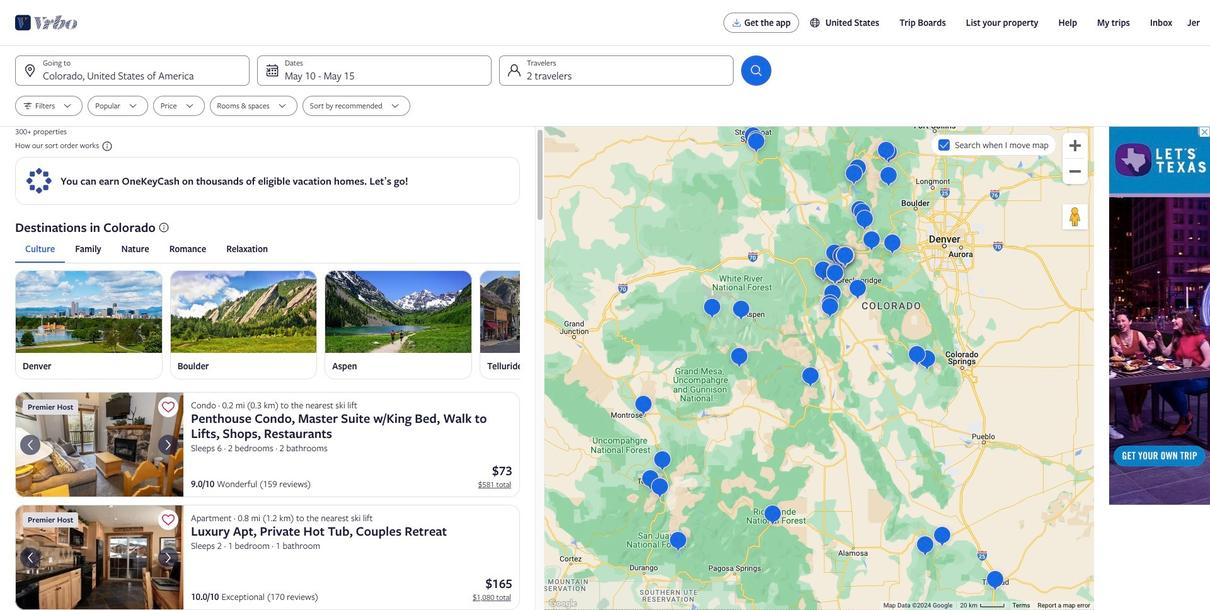 Task type: describe. For each thing, give the bounding box(es) containing it.
2 primary image image from the left
[[170, 270, 317, 353]]

show next image for penthouse condo, master suite w/king bed, walk to lifts, shops, restaurants image
[[161, 437, 176, 453]]

show previous image for luxury apt,  private hot tub, couples retreat image
[[23, 550, 38, 565]]

one key blue tier image
[[25, 167, 53, 195]]

map region
[[545, 127, 1094, 610]]

beautiful, full modern 
kitchen opens up onto the patio and hot tub area image
[[15, 505, 183, 610]]

search image
[[749, 63, 764, 78]]

0 vertical spatial small image
[[809, 17, 826, 28]]

1 primary image image from the left
[[15, 270, 162, 353]]

download the app button image
[[732, 18, 742, 28]]

0 horizontal spatial small image
[[99, 141, 113, 152]]

about these results image
[[158, 222, 170, 233]]



Task type: vqa. For each thing, say whether or not it's contained in the screenshot.
Show previous image for Penthouse Condo, Master Suite w/King Bed, Walk to Lifts, Shops, Restaurants
yes



Task type: locate. For each thing, give the bounding box(es) containing it.
show previous image for penthouse condo, master suite w/king bed, walk to lifts, shops, restaurants image
[[23, 437, 38, 453]]

4 primary image image from the left
[[480, 270, 627, 353]]

small image
[[809, 17, 826, 28], [99, 141, 113, 152]]

1 vertical spatial small image
[[99, 141, 113, 152]]

primary image image
[[15, 270, 162, 353], [170, 270, 317, 353], [325, 270, 472, 353], [480, 270, 627, 353]]

tab list
[[15, 235, 520, 263]]

show next image for luxury apt,  private hot tub, couples retreat image
[[161, 550, 176, 565]]

3 primary image image from the left
[[325, 270, 472, 353]]

1 horizontal spatial small image
[[809, 17, 826, 28]]

vrbo logo image
[[15, 13, 78, 33]]

hidden river lodge #5998 image
[[15, 392, 183, 498]]

next destination image
[[512, 318, 528, 333]]

google image
[[548, 598, 578, 610]]



